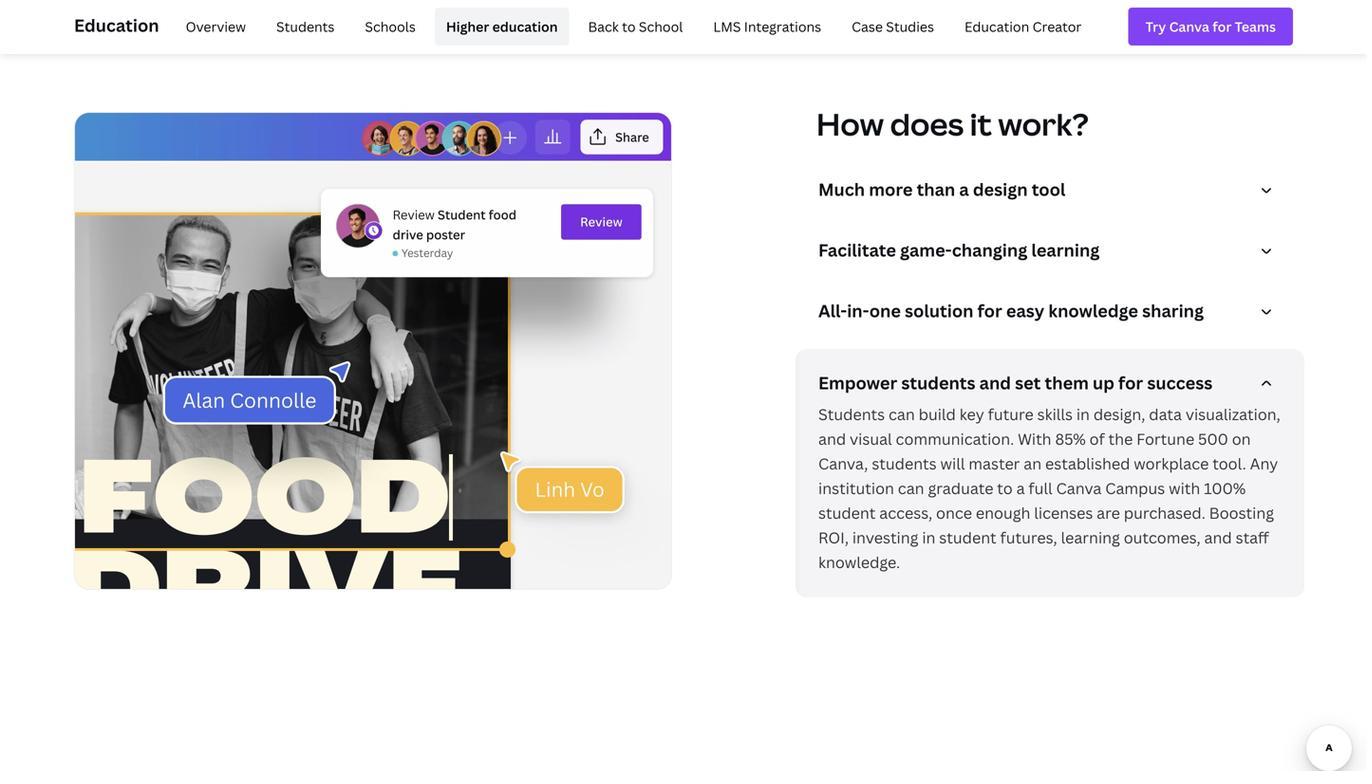 Task type: locate. For each thing, give the bounding box(es) containing it.
to right back
[[622, 18, 636, 36]]

in down access,
[[922, 528, 936, 549]]

1 horizontal spatial student
[[939, 528, 997, 549]]

students can build key future skills in design, data visualization, and visual communication. with 85% of the fortune 500 on canva, students will master an established workplace tool. any institution can graduate to a full canva campus with 100% student access, once enough licenses are purchased. boosting roi, investing in student futures, learning outcomes, and staff knowledge.
[[819, 405, 1281, 573]]

visualization,
[[1186, 405, 1281, 425]]

and down boosting
[[1205, 528, 1232, 549]]

1 vertical spatial and
[[819, 429, 846, 450]]

1 horizontal spatial a
[[1017, 479, 1025, 499]]

for left easy
[[978, 300, 1003, 323]]

are
[[1097, 503, 1120, 524]]

facilitate game-changing learning button
[[819, 239, 1289, 270]]

back
[[588, 18, 619, 36]]

education for education creator
[[965, 18, 1030, 36]]

students inside education element
[[276, 18, 335, 36]]

one
[[869, 300, 901, 323]]

0 vertical spatial student
[[819, 503, 876, 524]]

1 horizontal spatial and
[[980, 372, 1011, 395]]

0 horizontal spatial education
[[74, 14, 159, 37]]

can left build
[[889, 405, 915, 425]]

and
[[980, 372, 1011, 395], [819, 429, 846, 450], [1205, 528, 1232, 549]]

0 vertical spatial and
[[980, 372, 1011, 395]]

all-in-one solution for easy knowledge sharing
[[819, 300, 1204, 323]]

a
[[959, 178, 969, 201], [1017, 479, 1025, 499]]

a inside students can build key future skills in design, data visualization, and visual communication. with 85% of the fortune 500 on canva, students will master an established workplace tool. any institution can graduate to a full canva campus with 100% student access, once enough licenses are purchased. boosting roi, investing in student futures, learning outcomes, and staff knowledge.
[[1017, 479, 1025, 499]]

education element
[[74, 0, 1293, 53]]

the
[[1109, 429, 1133, 450]]

case
[[852, 18, 883, 36]]

students inside students can build key future skills in design, data visualization, and visual communication. with 85% of the fortune 500 on canva, students will master an established workplace tool. any institution can graduate to a full canva campus with 100% student access, once enough licenses are purchased. boosting roi, investing in student futures, learning outcomes, and staff knowledge.
[[819, 405, 885, 425]]

1 horizontal spatial students
[[819, 405, 885, 425]]

changing
[[952, 239, 1028, 262]]

to inside "back to school" 'link'
[[622, 18, 636, 36]]

schools
[[365, 18, 416, 36]]

0 vertical spatial learning
[[1032, 239, 1100, 262]]

0 vertical spatial students
[[901, 372, 976, 395]]

much more than a design tool button
[[819, 178, 1289, 209]]

1 vertical spatial a
[[1017, 479, 1025, 499]]

student down once
[[939, 528, 997, 549]]

education
[[492, 18, 558, 36]]

1 horizontal spatial for
[[1119, 372, 1143, 395]]

students for students
[[276, 18, 335, 36]]

a left the full
[[1017, 479, 1025, 499]]

facilitate
[[819, 239, 896, 262]]

education creator
[[965, 18, 1082, 36]]

much
[[819, 178, 865, 201]]

enough
[[976, 503, 1031, 524]]

a right than
[[959, 178, 969, 201]]

students up visual
[[819, 405, 885, 425]]

for right "up"
[[1119, 372, 1143, 395]]

futures,
[[1000, 528, 1057, 549]]

student down institution
[[819, 503, 876, 524]]

1 horizontal spatial education
[[965, 18, 1030, 36]]

0 horizontal spatial to
[[622, 18, 636, 36]]

students
[[276, 18, 335, 36], [819, 405, 885, 425]]

lms integrations link
[[702, 8, 833, 46]]

empower
[[819, 372, 898, 395]]

100%
[[1204, 479, 1246, 499]]

communication.
[[896, 429, 1014, 450]]

education
[[74, 14, 159, 37], [965, 18, 1030, 36]]

students
[[901, 372, 976, 395], [872, 454, 937, 474]]

than
[[917, 178, 955, 201]]

staff
[[1236, 528, 1269, 549]]

access,
[[879, 503, 933, 524]]

schools link
[[354, 8, 427, 46]]

0 vertical spatial a
[[959, 178, 969, 201]]

in up 85%
[[1077, 405, 1090, 425]]

key
[[960, 405, 984, 425]]

0 vertical spatial can
[[889, 405, 915, 425]]

full
[[1029, 479, 1053, 499]]

students left schools
[[276, 18, 335, 36]]

1 vertical spatial in
[[922, 528, 936, 549]]

and left the set
[[980, 372, 1011, 395]]

students down visual
[[872, 454, 937, 474]]

to up enough
[[997, 479, 1013, 499]]

0 horizontal spatial a
[[959, 178, 969, 201]]

overview link
[[174, 8, 257, 46]]

1 vertical spatial students
[[872, 454, 937, 474]]

1 vertical spatial learning
[[1061, 528, 1120, 549]]

a inside much more than a design tool dropdown button
[[959, 178, 969, 201]]

learning down are
[[1061, 528, 1120, 549]]

institution
[[819, 479, 894, 499]]

1 horizontal spatial to
[[997, 479, 1013, 499]]

and up canva,
[[819, 429, 846, 450]]

2 horizontal spatial and
[[1205, 528, 1232, 549]]

higher education link
[[435, 8, 569, 46]]

learning down much more than a design tool dropdown button
[[1032, 239, 1100, 262]]

education for education
[[74, 14, 159, 37]]

students link
[[265, 8, 346, 46]]

1 vertical spatial students
[[819, 405, 885, 425]]

graduate
[[928, 479, 994, 499]]

0 vertical spatial to
[[622, 18, 636, 36]]

in
[[1077, 405, 1090, 425], [922, 528, 936, 549]]

empower students and set them up for success
[[819, 372, 1213, 395]]

knowledge
[[1049, 300, 1139, 323]]

data
[[1149, 405, 1182, 425]]

review process in canva image
[[74, 112, 672, 591]]

for
[[978, 300, 1003, 323], [1119, 372, 1143, 395]]

set
[[1015, 372, 1041, 395]]

menu bar containing overview
[[167, 8, 1093, 46]]

up
[[1093, 372, 1115, 395]]

0 horizontal spatial students
[[276, 18, 335, 36]]

to
[[622, 18, 636, 36], [997, 479, 1013, 499]]

0 vertical spatial students
[[276, 18, 335, 36]]

0 horizontal spatial in
[[922, 528, 936, 549]]

tool.
[[1213, 454, 1247, 474]]

1 horizontal spatial in
[[1077, 405, 1090, 425]]

outcomes,
[[1124, 528, 1201, 549]]

1 vertical spatial for
[[1119, 372, 1143, 395]]

learning
[[1032, 239, 1100, 262], [1061, 528, 1120, 549]]

all-in-one solution for easy knowledge sharing button
[[819, 300, 1289, 331]]

an
[[1024, 454, 1042, 474]]

more
[[869, 178, 913, 201]]

can up access,
[[898, 479, 924, 499]]

500
[[1198, 429, 1229, 450]]

0 horizontal spatial for
[[978, 300, 1003, 323]]

canva,
[[819, 454, 868, 474]]

menu bar
[[167, 8, 1093, 46]]

1 vertical spatial to
[[997, 479, 1013, 499]]

easy
[[1006, 300, 1045, 323]]

menu bar inside education element
[[167, 8, 1093, 46]]

students up build
[[901, 372, 976, 395]]

education inside 'link'
[[965, 18, 1030, 36]]



Task type: describe. For each thing, give the bounding box(es) containing it.
students inside students can build key future skills in design, data visualization, and visual communication. with 85% of the fortune 500 on canva, students will master an established workplace tool. any institution can graduate to a full canva campus with 100% student access, once enough licenses are purchased. boosting roi, investing in student futures, learning outcomes, and staff knowledge.
[[872, 454, 937, 474]]

1 vertical spatial can
[[898, 479, 924, 499]]

sharing
[[1142, 300, 1204, 323]]

lms integrations
[[713, 18, 822, 36]]

1 vertical spatial student
[[939, 528, 997, 549]]

education creator link
[[953, 8, 1093, 46]]

knowledge.
[[819, 553, 900, 573]]

0 vertical spatial for
[[978, 300, 1003, 323]]

students for students can build key future skills in design, data visualization, and visual communication. with 85% of the fortune 500 on canva, students will master an established workplace tool. any institution can graduate to a full canva campus with 100% student access, once enough licenses are purchased. boosting roi, investing in student futures, learning outcomes, and staff knowledge.
[[819, 405, 885, 425]]

licenses
[[1034, 503, 1093, 524]]

in-
[[847, 300, 870, 323]]

boosting
[[1209, 503, 1274, 524]]

back to school
[[588, 18, 683, 36]]

of
[[1090, 429, 1105, 450]]

2 vertical spatial and
[[1205, 528, 1232, 549]]

will
[[941, 454, 965, 474]]

students inside dropdown button
[[901, 372, 976, 395]]

game-
[[900, 239, 952, 262]]

case studies link
[[841, 8, 946, 46]]

higher education
[[446, 18, 558, 36]]

skills
[[1037, 405, 1073, 425]]

future
[[988, 405, 1034, 425]]

any
[[1250, 454, 1278, 474]]

how
[[817, 104, 884, 145]]

master
[[969, 454, 1020, 474]]

tool
[[1032, 178, 1066, 201]]

them
[[1045, 372, 1089, 395]]

investing
[[853, 528, 919, 549]]

visual
[[850, 429, 892, 450]]

design
[[973, 178, 1028, 201]]

design,
[[1094, 405, 1146, 425]]

work?
[[998, 104, 1089, 145]]

all-
[[819, 300, 847, 323]]

does
[[890, 104, 964, 145]]

back to school link
[[577, 8, 694, 46]]

facilitate game-changing learning
[[819, 239, 1100, 262]]

with
[[1018, 429, 1052, 450]]

higher
[[446, 18, 489, 36]]

case studies
[[852, 18, 934, 36]]

canva
[[1056, 479, 1102, 499]]

it
[[970, 104, 992, 145]]

campus
[[1105, 479, 1165, 499]]

with
[[1169, 479, 1201, 499]]

school
[[639, 18, 683, 36]]

established
[[1045, 454, 1130, 474]]

purchased.
[[1124, 503, 1206, 524]]

workplace
[[1134, 454, 1209, 474]]

integrations
[[744, 18, 822, 36]]

success
[[1147, 372, 1213, 395]]

on
[[1232, 429, 1251, 450]]

learning inside facilitate game-changing learning dropdown button
[[1032, 239, 1100, 262]]

85%
[[1055, 429, 1086, 450]]

to inside students can build key future skills in design, data visualization, and visual communication. with 85% of the fortune 500 on canva, students will master an established workplace tool. any institution can graduate to a full canva campus with 100% student access, once enough licenses are purchased. boosting roi, investing in student futures, learning outcomes, and staff knowledge.
[[997, 479, 1013, 499]]

build
[[919, 405, 956, 425]]

and inside dropdown button
[[980, 372, 1011, 395]]

once
[[936, 503, 972, 524]]

how does it work?
[[817, 104, 1089, 145]]

creator
[[1033, 18, 1082, 36]]

fortune
[[1137, 429, 1195, 450]]

empower students and set them up for success button
[[819, 372, 1289, 403]]

lms
[[713, 18, 741, 36]]

roi,
[[819, 528, 849, 549]]

studies
[[886, 18, 934, 36]]

much more than a design tool
[[819, 178, 1066, 201]]

solution
[[905, 300, 974, 323]]

overview
[[186, 18, 246, 36]]

learning inside students can build key future skills in design, data visualization, and visual communication. with 85% of the fortune 500 on canva, students will master an established workplace tool. any institution can graduate to a full canva campus with 100% student access, once enough licenses are purchased. boosting roi, investing in student futures, learning outcomes, and staff knowledge.
[[1061, 528, 1120, 549]]

0 horizontal spatial student
[[819, 503, 876, 524]]

0 horizontal spatial and
[[819, 429, 846, 450]]

0 vertical spatial in
[[1077, 405, 1090, 425]]



Task type: vqa. For each thing, say whether or not it's contained in the screenshot.
Topic "image"
no



